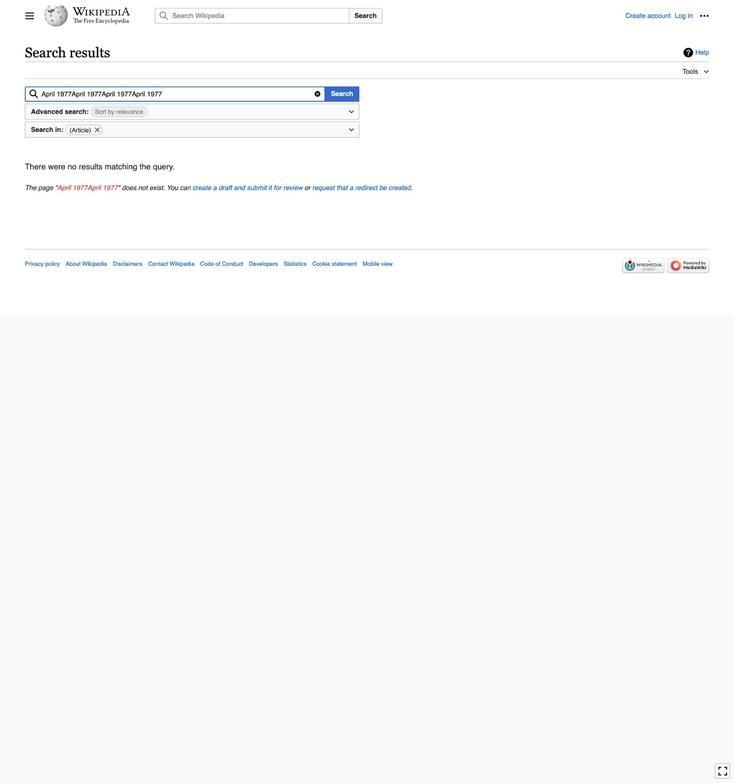 Task type: vqa. For each thing, say whether or not it's contained in the screenshot.
Magnetic-Tape Data Storage link
no



Task type: describe. For each thing, give the bounding box(es) containing it.
log in and more options image
[[700, 11, 709, 21]]

powered by mediawiki image
[[667, 258, 709, 273]]

wikimedia foundation image
[[622, 258, 664, 273]]

the free encyclopedia image
[[73, 18, 129, 24]]

personal tools navigation
[[626, 8, 712, 23]]



Task type: locate. For each thing, give the bounding box(es) containing it.
footer
[[25, 249, 709, 276]]

None search field
[[143, 8, 626, 23]]

Search Wikipedia search field
[[155, 8, 349, 23]]

None search field
[[25, 86, 325, 102]]

main content
[[21, 43, 713, 203]]

menu image
[[25, 11, 34, 21]]

fullscreen image
[[718, 766, 728, 776]]

wikipedia image
[[73, 7, 130, 16]]

remove image
[[94, 125, 101, 134]]



